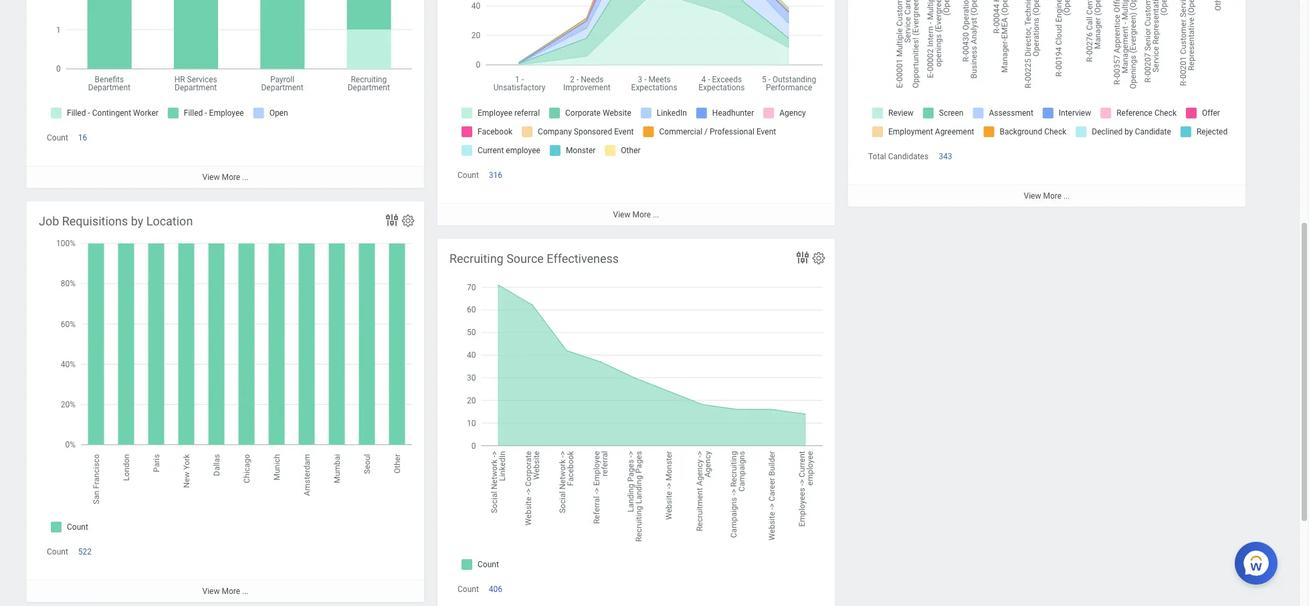 Task type: locate. For each thing, give the bounding box(es) containing it.
configure and view chart data image left configure job requisitions by location image
[[384, 212, 400, 228]]

view for 16
[[202, 173, 220, 182]]

406
[[489, 585, 503, 594]]

... inside headcount & open positions element
[[242, 173, 249, 182]]

view more ...
[[202, 173, 249, 182], [1024, 192, 1070, 201], [613, 210, 659, 220], [202, 587, 249, 596]]

configure and view chart data image inside "job requisitions by location" element
[[384, 212, 400, 228]]

0 horizontal spatial configure and view chart data image
[[384, 212, 400, 228]]

view more ... for 316
[[613, 210, 659, 220]]

view more ... for 343
[[1024, 192, 1070, 201]]

count left 406 on the bottom
[[458, 585, 479, 594]]

... for 16
[[242, 173, 249, 182]]

more inside the candidate pipeline summary element
[[1044, 192, 1062, 201]]

count for 522
[[47, 547, 68, 557]]

... inside the candidate pipeline summary element
[[1064, 192, 1070, 201]]

recruiting source effectiveness element
[[438, 239, 835, 606]]

316 button
[[489, 170, 505, 181]]

... for 316
[[653, 210, 659, 220]]

more
[[222, 173, 240, 182], [1044, 192, 1062, 201], [633, 210, 651, 220], [222, 587, 240, 596]]

522 button
[[78, 547, 94, 558]]

view more ... inside performance by hiring source element
[[613, 210, 659, 220]]

recruiting source effectiveness
[[450, 252, 619, 266]]

... inside performance by hiring source element
[[653, 210, 659, 220]]

configure and view chart data image inside recruiting source effectiveness element
[[795, 250, 811, 266]]

1 vertical spatial configure and view chart data image
[[795, 250, 811, 266]]

requisitions
[[62, 214, 128, 228]]

performance by hiring source element
[[438, 0, 835, 226]]

count left the 316
[[458, 171, 479, 180]]

1 horizontal spatial configure and view chart data image
[[795, 250, 811, 266]]

count left 522
[[47, 547, 68, 557]]

view more ... link
[[27, 166, 424, 188], [849, 185, 1246, 207], [438, 204, 835, 226], [27, 580, 424, 602]]

by
[[131, 214, 143, 228]]

... inside "job requisitions by location" element
[[242, 587, 249, 596]]

view inside performance by hiring source element
[[613, 210, 631, 220]]

job requisitions by location element
[[27, 201, 424, 602]]

count inside "job requisitions by location" element
[[47, 547, 68, 557]]

view more ... inside headcount & open positions element
[[202, 173, 249, 182]]

candidates
[[889, 152, 929, 161]]

count inside performance by hiring source element
[[458, 171, 479, 180]]

count inside recruiting source effectiveness element
[[458, 585, 479, 594]]

count
[[47, 133, 68, 143], [458, 171, 479, 180], [47, 547, 68, 557], [458, 585, 479, 594]]

16
[[78, 133, 87, 143]]

... for 343
[[1064, 192, 1070, 201]]

source
[[507, 252, 544, 266]]

configure and view chart data image left configure recruiting source effectiveness icon on the top right of page
[[795, 250, 811, 266]]

more inside headcount & open positions element
[[222, 173, 240, 182]]

more for 343
[[1044, 192, 1062, 201]]

0 vertical spatial configure and view chart data image
[[384, 212, 400, 228]]

view more ... for 16
[[202, 173, 249, 182]]

location
[[146, 214, 193, 228]]

view more ... inside the candidate pipeline summary element
[[1024, 192, 1070, 201]]

more inside performance by hiring source element
[[633, 210, 651, 220]]

view
[[202, 173, 220, 182], [1024, 192, 1042, 201], [613, 210, 631, 220], [202, 587, 220, 596]]

candidate pipeline summary element
[[849, 0, 1246, 207]]

view inside headcount & open positions element
[[202, 173, 220, 182]]

view inside the candidate pipeline summary element
[[1024, 192, 1042, 201]]

...
[[242, 173, 249, 182], [1064, 192, 1070, 201], [653, 210, 659, 220], [242, 587, 249, 596]]

total candidates
[[869, 152, 929, 161]]

configure and view chart data image
[[384, 212, 400, 228], [795, 250, 811, 266]]

count left the 16
[[47, 133, 68, 143]]

16 button
[[78, 133, 89, 143]]



Task type: vqa. For each thing, say whether or not it's contained in the screenshot.
"Location"
yes



Task type: describe. For each thing, give the bounding box(es) containing it.
configure and view chart data image for recruiting source effectiveness
[[795, 250, 811, 266]]

total
[[869, 152, 887, 161]]

view for 316
[[613, 210, 631, 220]]

522
[[78, 547, 92, 557]]

configure recruiting source effectiveness image
[[812, 251, 826, 266]]

headcount & open positions element
[[27, 0, 424, 188]]

view for 343
[[1024, 192, 1042, 201]]

view more ... link for 16
[[27, 166, 424, 188]]

configure job requisitions by location image
[[401, 213, 416, 228]]

343 button
[[939, 151, 955, 162]]

view more ... inside "job requisitions by location" element
[[202, 587, 249, 596]]

more for 316
[[633, 210, 651, 220]]

job requisitions by location
[[39, 214, 193, 228]]

configure and view chart data image for job requisitions by location
[[384, 212, 400, 228]]

recruiting
[[450, 252, 504, 266]]

count for 406
[[458, 585, 479, 594]]

count for 16
[[47, 133, 68, 143]]

343
[[939, 152, 952, 161]]

view inside "job requisitions by location" element
[[202, 587, 220, 596]]

effectiveness
[[547, 252, 619, 266]]

job
[[39, 214, 59, 228]]

more inside "job requisitions by location" element
[[222, 587, 240, 596]]

view more ... link for 343
[[849, 185, 1246, 207]]

view more ... link for 316
[[438, 204, 835, 226]]

more for 16
[[222, 173, 240, 182]]

316
[[489, 171, 503, 180]]

count for 316
[[458, 171, 479, 180]]

406 button
[[489, 584, 505, 595]]



